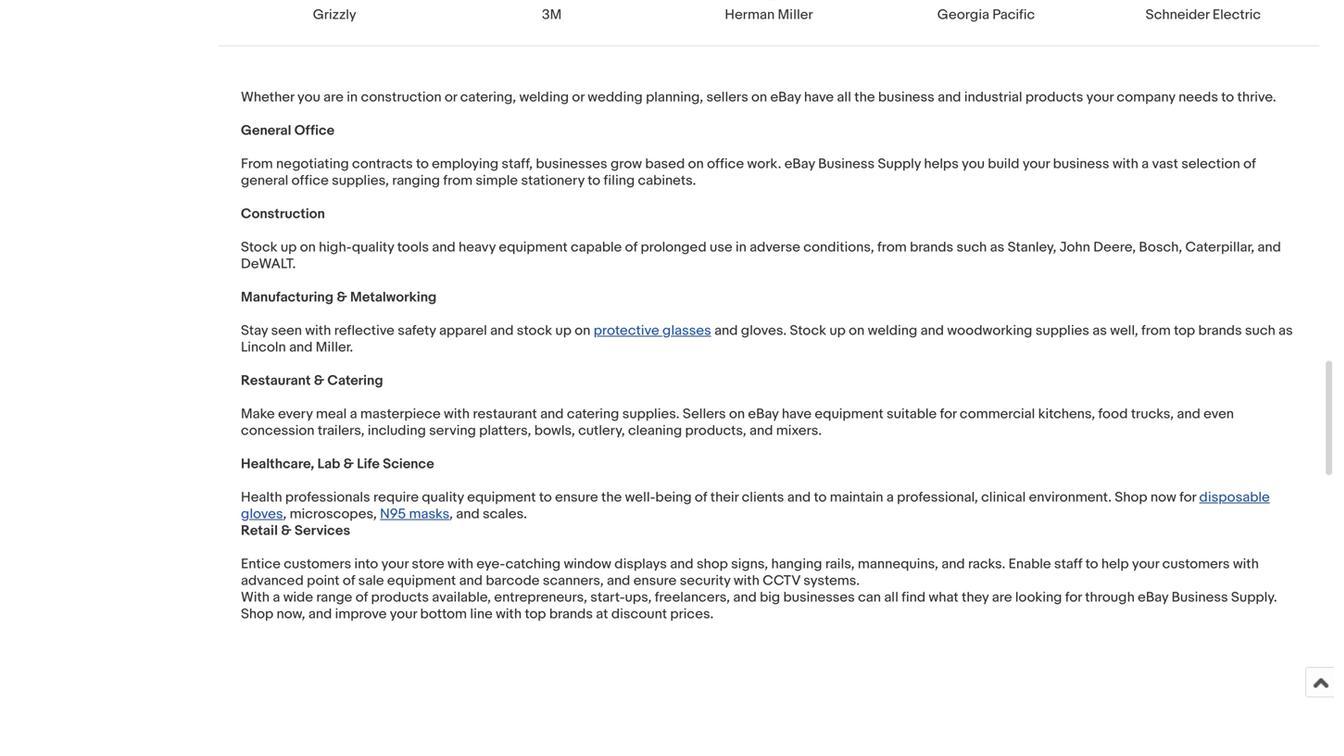 Task type: locate. For each thing, give the bounding box(es) containing it.
0 horizontal spatial all
[[837, 89, 852, 106]]

metalworking
[[350, 289, 437, 306]]

products right industrial
[[1026, 89, 1084, 106]]

such inside and gloves. stock up on welding and woodworking supplies as well, from top brands such as lincoln and miller.
[[1246, 322, 1276, 339]]

welding up suitable on the right bottom of the page
[[868, 322, 918, 339]]

business left supply at the top of the page
[[819, 156, 875, 172]]

1 horizontal spatial such
[[1246, 322, 1276, 339]]

gloves.
[[741, 322, 787, 339]]

on down "conditions,"
[[849, 322, 865, 339]]

ensure
[[555, 489, 598, 506], [634, 573, 677, 589]]

require
[[374, 489, 419, 506]]

on right sellers at right
[[729, 406, 745, 423]]

0 horizontal spatial ensure
[[555, 489, 598, 506]]

quality right require
[[422, 489, 464, 506]]

for down staff
[[1066, 589, 1082, 606]]

clients
[[742, 489, 785, 506]]

cleaning
[[628, 423, 682, 439]]

sellers
[[683, 406, 726, 423]]

and left catering
[[540, 406, 564, 423]]

, right health
[[283, 506, 287, 523]]

in left construction
[[347, 89, 358, 106]]

equipment right heavy
[[499, 239, 568, 256]]

1 horizontal spatial up
[[556, 322, 572, 339]]

store
[[412, 556, 445, 573]]

1 horizontal spatial as
[[1093, 322, 1107, 339]]

businesses inside from negotiating contracts to employing staff, businesses grow based on office work. ebay business supply helps you build your business with a vast selection of general office supplies, ranging from simple stationery to filing cabinets.
[[536, 156, 608, 172]]

planning,
[[646, 89, 704, 106]]

sale
[[358, 573, 384, 589]]

general
[[241, 122, 291, 139]]

2 vertical spatial for
[[1066, 589, 1082, 606]]

have down 'miller'
[[804, 89, 834, 106]]

stationery
[[521, 172, 585, 189]]

0 horizontal spatial shop
[[241, 606, 274, 623]]

line
[[470, 606, 493, 623]]

ebay right sellers
[[771, 89, 801, 106]]

selection
[[1182, 156, 1241, 172]]

of
[[1244, 156, 1256, 172], [625, 239, 638, 256], [695, 489, 708, 506], [343, 573, 355, 589], [356, 589, 368, 606]]

stock inside and gloves. stock up on welding and woodworking supplies as well, from top brands such as lincoln and miller.
[[790, 322, 827, 339]]

their
[[711, 489, 739, 506]]

stock
[[241, 239, 278, 256], [790, 322, 827, 339]]

signs,
[[731, 556, 769, 573]]

2 horizontal spatial up
[[830, 322, 846, 339]]

0 horizontal spatial ,
[[283, 506, 287, 523]]

make
[[241, 406, 275, 423]]

0 horizontal spatial from
[[443, 172, 473, 189]]

1 or from the left
[[445, 89, 457, 106]]

well,
[[1111, 322, 1139, 339]]

and left 'miller.'
[[289, 339, 313, 356]]

equipment inside stock up on high-quality tools and heavy equipment capable of prolonged use in adverse conditions, from brands such as stanley, john deere, bosch, caterpillar, and dewalt.
[[499, 239, 568, 256]]

have inside make every meal a masterpiece with restaurant and catering supplies. sellers on ebay have equipment suitable for commercial kitchens, food trucks, and even concession trailers, including serving platters, bowls, cutlery, cleaning products, and mixers.
[[782, 406, 812, 423]]

0 vertical spatial businesses
[[536, 156, 608, 172]]

& right retail
[[281, 523, 292, 539]]

looking
[[1016, 589, 1063, 606]]

from left "simple"
[[443, 172, 473, 189]]

1 vertical spatial business
[[1172, 589, 1229, 606]]

1 vertical spatial are
[[992, 589, 1013, 606]]

0 horizontal spatial as
[[991, 239, 1005, 256]]

ebay inside make every meal a masterpiece with restaurant and catering supplies. sellers on ebay have equipment suitable for commercial kitchens, food trucks, and even concession trailers, including serving platters, bowls, cutlery, cleaning products, and mixers.
[[748, 406, 779, 423]]

ebay right work.
[[785, 156, 815, 172]]

0 vertical spatial quality
[[352, 239, 394, 256]]

to left help
[[1086, 556, 1099, 573]]

of left their
[[695, 489, 708, 506]]

1 vertical spatial products
[[371, 589, 429, 606]]

shop left now
[[1115, 489, 1148, 506]]

with inside make every meal a masterpiece with restaurant and catering supplies. sellers on ebay have equipment suitable for commercial kitchens, food trucks, and even concession trailers, including serving platters, bowls, cutlery, cleaning products, and mixers.
[[444, 406, 470, 423]]

1 vertical spatial businesses
[[784, 589, 855, 606]]

1 horizontal spatial business
[[1053, 156, 1110, 172]]

1 horizontal spatial office
[[707, 156, 744, 172]]

0 horizontal spatial the
[[602, 489, 622, 506]]

0 horizontal spatial quality
[[352, 239, 394, 256]]

2 customers from the left
[[1163, 556, 1230, 573]]

equipment up bottom
[[387, 573, 456, 589]]

business inside entice customers into your store with eye-catching window displays and shop signs, hanging rails, mannequins, and racks. enable staff to help your customers with advanced point of sale equipment and barcode scanners, and ensure security with cctv systems. with a wide range of products available, entrepreneurs, start-ups, freelancers, and big businesses can all find what they are looking for through ebay business supply. shop now, and improve your bottom line with top brands at discount prices.
[[1172, 589, 1229, 606]]

woodworking
[[948, 322, 1033, 339]]

0 vertical spatial you
[[298, 89, 320, 106]]

brands inside stock up on high-quality tools and heavy equipment capable of prolonged use in adverse conditions, from brands such as stanley, john deere, bosch, caterpillar, and dewalt.
[[910, 239, 954, 256]]

mixers.
[[776, 423, 822, 439]]

0 horizontal spatial up
[[281, 239, 297, 256]]

and left the even
[[1177, 406, 1201, 423]]

up down construction at the left top of page
[[281, 239, 297, 256]]

1 vertical spatial business
[[1053, 156, 1110, 172]]

,
[[283, 506, 287, 523], [450, 506, 453, 523]]

staff,
[[502, 156, 533, 172]]

ensure up discount at bottom
[[634, 573, 677, 589]]

with left eye-
[[448, 556, 474, 573]]

2 or from the left
[[572, 89, 585, 106]]

suitable
[[887, 406, 937, 423]]

with
[[1113, 156, 1139, 172], [305, 322, 331, 339], [444, 406, 470, 423], [448, 556, 474, 573], [1234, 556, 1260, 573], [734, 573, 760, 589], [496, 606, 522, 623]]

1 vertical spatial stock
[[790, 322, 827, 339]]

office left work.
[[707, 156, 744, 172]]

in inside stock up on high-quality tools and heavy equipment capable of prolonged use in adverse conditions, from brands such as stanley, john deere, bosch, caterpillar, and dewalt.
[[736, 239, 747, 256]]

herman
[[725, 6, 775, 23]]

1 vertical spatial all
[[885, 589, 899, 606]]

1 vertical spatial such
[[1246, 322, 1276, 339]]

0 horizontal spatial customers
[[284, 556, 351, 573]]

manufacturing
[[241, 289, 334, 306]]

ebay inside from negotiating contracts to employing staff, businesses grow based on office work. ebay business supply helps you build your business with a vast selection of general office supplies, ranging from simple stationery to filing cabinets.
[[785, 156, 815, 172]]

0 horizontal spatial in
[[347, 89, 358, 106]]

seen
[[271, 322, 302, 339]]

construction
[[241, 206, 325, 222]]

are inside entice customers into your store with eye-catching window displays and shop signs, hanging rails, mannequins, and racks. enable staff to help your customers with advanced point of sale equipment and barcode scanners, and ensure security with cctv systems. with a wide range of products available, entrepreneurs, start-ups, freelancers, and big businesses can all find what they are looking for through ebay business supply. shop now, and improve your bottom line with top brands at discount prices.
[[992, 589, 1013, 606]]

customers down now
[[1163, 556, 1230, 573]]

0 vertical spatial in
[[347, 89, 358, 106]]

1 horizontal spatial business
[[1172, 589, 1229, 606]]

0 horizontal spatial stock
[[241, 239, 278, 256]]

healthcare,
[[241, 456, 314, 473]]

1 horizontal spatial all
[[885, 589, 899, 606]]

2 vertical spatial brands
[[549, 606, 593, 623]]

on left protective
[[575, 322, 591, 339]]

0 horizontal spatial welding
[[519, 89, 569, 106]]

tools
[[397, 239, 429, 256]]

0 vertical spatial products
[[1026, 89, 1084, 106]]

lincoln
[[241, 339, 286, 356]]

supplies.
[[623, 406, 680, 423]]

0 horizontal spatial for
[[940, 406, 957, 423]]

0 vertical spatial top
[[1174, 322, 1196, 339]]

with left restaurant
[[444, 406, 470, 423]]

office
[[295, 122, 335, 139]]

1 vertical spatial top
[[525, 606, 546, 623]]

top down barcode
[[525, 606, 546, 623]]

up right stock
[[556, 322, 572, 339]]

0 horizontal spatial business
[[879, 89, 935, 106]]

n95
[[380, 506, 406, 523]]

are up office
[[324, 89, 344, 106]]

at
[[596, 606, 608, 623]]

with left big
[[734, 573, 760, 589]]

such down caterpillar,
[[1246, 322, 1276, 339]]

0 horizontal spatial or
[[445, 89, 457, 106]]

businesses
[[536, 156, 608, 172], [784, 589, 855, 606]]

0 horizontal spatial top
[[525, 606, 546, 623]]

2 , from the left
[[450, 506, 453, 523]]

0 horizontal spatial you
[[298, 89, 320, 106]]

from inside and gloves. stock up on welding and woodworking supplies as well, from top brands such as lincoln and miller.
[[1142, 322, 1171, 339]]

thrive.
[[1238, 89, 1277, 106]]

of right selection
[[1244, 156, 1256, 172]]

0 vertical spatial ensure
[[555, 489, 598, 506]]

1 horizontal spatial ensure
[[634, 573, 677, 589]]

for right now
[[1180, 489, 1197, 506]]

office up construction at the left top of page
[[292, 172, 329, 189]]

a inside make every meal a masterpiece with restaurant and catering supplies. sellers on ebay have equipment suitable for commercial kitchens, food trucks, and even concession trailers, including serving platters, bowls, cutlery, cleaning products, and mixers.
[[350, 406, 357, 423]]

of right "capable"
[[625, 239, 638, 256]]

are right they
[[992, 589, 1013, 606]]

stock down construction at the left top of page
[[241, 239, 278, 256]]

1 horizontal spatial in
[[736, 239, 747, 256]]

businesses down 'rails,'
[[784, 589, 855, 606]]

1 vertical spatial ensure
[[634, 573, 677, 589]]

1 horizontal spatial from
[[878, 239, 907, 256]]

brands down helps
[[910, 239, 954, 256]]

health professionals require quality equipment to ensure the well-being of their clients and to maintain a professional, clinical environment. shop now for
[[241, 489, 1200, 506]]

1 horizontal spatial stock
[[790, 322, 827, 339]]

eye-
[[477, 556, 506, 573]]

0 horizontal spatial brands
[[549, 606, 593, 623]]

prices.
[[671, 606, 714, 623]]

ebay right through
[[1138, 589, 1169, 606]]

customers down services
[[284, 556, 351, 573]]

and left big
[[733, 589, 757, 606]]

as inside stock up on high-quality tools and heavy equipment capable of prolonged use in adverse conditions, from brands such as stanley, john deere, bosch, caterpillar, and dewalt.
[[991, 239, 1005, 256]]

2 vertical spatial from
[[1142, 322, 1171, 339]]

2 horizontal spatial from
[[1142, 322, 1171, 339]]

and left stock
[[490, 322, 514, 339]]

0 horizontal spatial businesses
[[536, 156, 608, 172]]

with right line
[[496, 606, 522, 623]]

0 vertical spatial stock
[[241, 239, 278, 256]]

and right clients
[[788, 489, 811, 506]]

1 vertical spatial welding
[[868, 322, 918, 339]]

entrepreneurs,
[[494, 589, 588, 606]]

shop
[[697, 556, 728, 573]]

from right "conditions,"
[[878, 239, 907, 256]]

you left build
[[962, 156, 985, 172]]

list
[[219, 0, 1320, 45]]

n95 masks link
[[380, 506, 450, 523]]

being
[[656, 489, 692, 506]]

businesses right staff,
[[536, 156, 608, 172]]

and right tools
[[432, 239, 456, 256]]

such inside stock up on high-quality tools and heavy equipment capable of prolonged use in adverse conditions, from brands such as stanley, john deere, bosch, caterpillar, and dewalt.
[[957, 239, 987, 256]]

hanging
[[772, 556, 823, 573]]

1 horizontal spatial quality
[[422, 489, 464, 506]]

with
[[241, 589, 270, 606]]

1 vertical spatial you
[[962, 156, 985, 172]]

products
[[1026, 89, 1084, 106], [371, 589, 429, 606]]

0 vertical spatial such
[[957, 239, 987, 256]]

catering
[[328, 372, 383, 389]]

from right well,
[[1142, 322, 1171, 339]]

2 horizontal spatial brands
[[1199, 322, 1243, 339]]

with up supply.
[[1234, 556, 1260, 573]]

0 vertical spatial shop
[[1115, 489, 1148, 506]]

brands down caterpillar,
[[1199, 322, 1243, 339]]

3m
[[542, 6, 562, 23]]

restaurant & catering
[[241, 372, 383, 389]]

1 horizontal spatial shop
[[1115, 489, 1148, 506]]

0 horizontal spatial products
[[371, 589, 429, 606]]

maintain
[[830, 489, 884, 506]]

and inside , microscopes, n95 masks , and scales. retail & services
[[456, 506, 480, 523]]

businesses inside entice customers into your store with eye-catching window displays and shop signs, hanging rails, mannequins, and racks. enable staff to help your customers with advanced point of sale equipment and barcode scanners, and ensure security with cctv systems. with a wide range of products available, entrepreneurs, start-ups, freelancers, and big businesses can all find what they are looking for through ebay business supply. shop now, and improve your bottom line with top brands at discount prices.
[[784, 589, 855, 606]]

0 vertical spatial from
[[443, 172, 473, 189]]

0 vertical spatial for
[[940, 406, 957, 423]]

top right well,
[[1174, 322, 1196, 339]]

1 horizontal spatial customers
[[1163, 556, 1230, 573]]

1 vertical spatial shop
[[241, 606, 274, 623]]

1 vertical spatial have
[[782, 406, 812, 423]]

for
[[940, 406, 957, 423], [1180, 489, 1197, 506], [1066, 589, 1082, 606]]

a inside from negotiating contracts to employing staff, businesses grow based on office work. ebay business supply helps you build your business with a vast selection of general office supplies, ranging from simple stationery to filing cabinets.
[[1142, 156, 1149, 172]]

products down store
[[371, 589, 429, 606]]

you
[[298, 89, 320, 106], [962, 156, 985, 172]]

brands left at
[[549, 606, 593, 623]]

you inside from negotiating contracts to employing staff, businesses grow based on office work. ebay business supply helps you build your business with a vast selection of general office supplies, ranging from simple stationery to filing cabinets.
[[962, 156, 985, 172]]

john
[[1060, 239, 1091, 256]]

and up line
[[459, 573, 483, 589]]

catching
[[506, 556, 561, 573]]

caterpillar,
[[1186, 239, 1255, 256]]

or left catering,
[[445, 89, 457, 106]]

brands inside entice customers into your store with eye-catching window displays and shop signs, hanging rails, mannequins, and racks. enable staff to help your customers with advanced point of sale equipment and barcode scanners, and ensure security with cctv systems. with a wide range of products available, entrepreneurs, start-ups, freelancers, and big businesses can all find what they are looking for through ebay business supply. shop now, and improve your bottom line with top brands at discount prices.
[[549, 606, 593, 623]]

quality inside stock up on high-quality tools and heavy equipment capable of prolonged use in adverse conditions, from brands such as stanley, john deere, bosch, caterpillar, and dewalt.
[[352, 239, 394, 256]]

from inside from negotiating contracts to employing staff, businesses grow based on office work. ebay business supply helps you build your business with a vast selection of general office supplies, ranging from simple stationery to filing cabinets.
[[443, 172, 473, 189]]

1 vertical spatial brands
[[1199, 322, 1243, 339]]

your
[[1087, 89, 1114, 106], [1023, 156, 1050, 172], [382, 556, 409, 573], [1133, 556, 1160, 573], [390, 606, 417, 623]]

with left vast
[[1113, 156, 1139, 172]]

1 horizontal spatial or
[[572, 89, 585, 106]]

herman miller link
[[661, 0, 878, 23]]

available,
[[432, 589, 491, 606]]

1 vertical spatial from
[[878, 239, 907, 256]]

1 vertical spatial in
[[736, 239, 747, 256]]

office
[[707, 156, 744, 172], [292, 172, 329, 189]]

big
[[760, 589, 781, 606]]

have
[[804, 89, 834, 106], [782, 406, 812, 423]]

1 horizontal spatial top
[[1174, 322, 1196, 339]]

1 horizontal spatial are
[[992, 589, 1013, 606]]

1 horizontal spatial welding
[[868, 322, 918, 339]]

, left the scales.
[[450, 506, 453, 523]]

and left the scales.
[[456, 506, 480, 523]]

ebay
[[771, 89, 801, 106], [785, 156, 815, 172], [748, 406, 779, 423], [1138, 589, 1169, 606]]

now
[[1151, 489, 1177, 506]]

up right gloves.
[[830, 322, 846, 339]]

from
[[443, 172, 473, 189], [878, 239, 907, 256], [1142, 322, 1171, 339]]

1 horizontal spatial ,
[[450, 506, 453, 523]]

for right suitable on the right bottom of the page
[[940, 406, 957, 423]]

with inside from negotiating contracts to employing staff, businesses grow based on office work. ebay business supply helps you build your business with a vast selection of general office supplies, ranging from simple stationery to filing cabinets.
[[1113, 156, 1139, 172]]

stock right gloves.
[[790, 322, 827, 339]]

up inside and gloves. stock up on welding and woodworking supplies as well, from top brands such as lincoln and miller.
[[830, 322, 846, 339]]

as
[[991, 239, 1005, 256], [1093, 322, 1107, 339], [1279, 322, 1294, 339]]

top inside entice customers into your store with eye-catching window displays and shop signs, hanging rails, mannequins, and racks. enable staff to help your customers with advanced point of sale equipment and barcode scanners, and ensure security with cctv systems. with a wide range of products available, entrepreneurs, start-ups, freelancers, and big businesses can all find what they are looking for through ebay business supply. shop now, and improve your bottom line with top brands at discount prices.
[[525, 606, 546, 623]]

business up supply at the top of the page
[[879, 89, 935, 106]]

0 vertical spatial are
[[324, 89, 344, 106]]

into
[[355, 556, 378, 573]]

business inside from negotiating contracts to employing staff, businesses grow based on office work. ebay business supply helps you build your business with a vast selection of general office supplies, ranging from simple stationery to filing cabinets.
[[1053, 156, 1110, 172]]

0 vertical spatial the
[[855, 89, 875, 106]]

1 horizontal spatial brands
[[910, 239, 954, 256]]

your left company
[[1087, 89, 1114, 106]]

business left supply.
[[1172, 589, 1229, 606]]

ensure left well-
[[555, 489, 598, 506]]

including
[[368, 423, 426, 439]]

quality left tools
[[352, 239, 394, 256]]

catering,
[[460, 89, 516, 106]]

1 vertical spatial for
[[1180, 489, 1197, 506]]

1 horizontal spatial you
[[962, 156, 985, 172]]

0 vertical spatial all
[[837, 89, 852, 106]]

0 vertical spatial business
[[819, 156, 875, 172]]

have down and gloves. stock up on welding and woodworking supplies as well, from top brands such as lincoln and miller.
[[782, 406, 812, 423]]

bosch,
[[1140, 239, 1183, 256]]

0 vertical spatial brands
[[910, 239, 954, 256]]

1 horizontal spatial businesses
[[784, 589, 855, 606]]

the
[[855, 89, 875, 106], [602, 489, 622, 506]]

on
[[752, 89, 768, 106], [688, 156, 704, 172], [300, 239, 316, 256], [575, 322, 591, 339], [849, 322, 865, 339], [729, 406, 745, 423]]

your right help
[[1133, 556, 1160, 573]]

0 horizontal spatial such
[[957, 239, 987, 256]]

1 horizontal spatial products
[[1026, 89, 1084, 106]]

on left the 'high-'
[[300, 239, 316, 256]]

1 vertical spatial quality
[[422, 489, 464, 506]]

miller
[[778, 6, 813, 23]]

you up office
[[298, 89, 320, 106]]

such left the stanley,
[[957, 239, 987, 256]]

from negotiating contracts to employing staff, businesses grow based on office work. ebay business supply helps you build your business with a vast selection of general office supplies, ranging from simple stationery to filing cabinets.
[[241, 156, 1256, 189]]

every
[[278, 406, 313, 423]]

to inside entice customers into your store with eye-catching window displays and shop signs, hanging rails, mannequins, and racks. enable staff to help your customers with advanced point of sale equipment and barcode scanners, and ensure security with cctv systems. with a wide range of products available, entrepreneurs, start-ups, freelancers, and big businesses can all find what they are looking for through ebay business supply. shop now, and improve your bottom line with top brands at discount prices.
[[1086, 556, 1099, 573]]

ensure inside entice customers into your store with eye-catching window displays and shop signs, hanging rails, mannequins, and racks. enable staff to help your customers with advanced point of sale equipment and barcode scanners, and ensure security with cctv systems. with a wide range of products available, entrepreneurs, start-ups, freelancers, and big businesses can all find what they are looking for through ebay business supply. shop now, and improve your bottom line with top brands at discount prices.
[[634, 573, 677, 589]]

of left sale
[[343, 573, 355, 589]]

and right caterpillar,
[[1258, 239, 1282, 256]]

0 horizontal spatial business
[[819, 156, 875, 172]]

welding right catering,
[[519, 89, 569, 106]]

quality
[[352, 239, 394, 256], [422, 489, 464, 506]]

a inside entice customers into your store with eye-catching window displays and shop signs, hanging rails, mannequins, and racks. enable staff to help your customers with advanced point of sale equipment and barcode scanners, and ensure security with cctv systems. with a wide range of products available, entrepreneurs, start-ups, freelancers, and big businesses can all find what they are looking for through ebay business supply. shop now, and improve your bottom line with top brands at discount prices.
[[273, 589, 280, 606]]

1 horizontal spatial for
[[1066, 589, 1082, 606]]

shop left now,
[[241, 606, 274, 623]]



Task type: describe. For each thing, give the bounding box(es) containing it.
bottom
[[420, 606, 467, 623]]

through
[[1086, 589, 1135, 606]]

and up at
[[607, 573, 631, 589]]

list containing grizzly
[[219, 0, 1320, 45]]

on inside make every meal a masterpiece with restaurant and catering supplies. sellers on ebay have equipment suitable for commercial kitchens, food trucks, and even concession trailers, including serving platters, bowls, cutlery, cleaning products, and mixers.
[[729, 406, 745, 423]]

supply.
[[1232, 589, 1278, 606]]

stanley,
[[1008, 239, 1057, 256]]

catering
[[567, 406, 619, 423]]

0 horizontal spatial are
[[324, 89, 344, 106]]

stock inside stock up on high-quality tools and heavy equipment capable of prolonged use in adverse conditions, from brands such as stanley, john deere, bosch, caterpillar, and dewalt.
[[241, 239, 278, 256]]

0 horizontal spatial office
[[292, 172, 329, 189]]

equipment down platters,
[[467, 489, 536, 506]]

& up reflective
[[337, 289, 347, 306]]

to left filing
[[588, 172, 601, 189]]

miller.
[[316, 339, 353, 356]]

equipment inside make every meal a masterpiece with restaurant and catering supplies. sellers on ebay have equipment suitable for commercial kitchens, food trucks, and even concession trailers, including serving platters, bowls, cutlery, cleaning products, and mixers.
[[815, 406, 884, 423]]

filing
[[604, 172, 635, 189]]

help
[[1102, 556, 1129, 573]]

wedding
[[588, 89, 643, 106]]

and right now,
[[309, 606, 332, 623]]

vast
[[1153, 156, 1179, 172]]

and left mixers.
[[750, 423, 773, 439]]

all inside entice customers into your store with eye-catching window displays and shop signs, hanging rails, mannequins, and racks. enable staff to help your customers with advanced point of sale equipment and barcode scanners, and ensure security with cctv systems. with a wide range of products available, entrepreneurs, start-ups, freelancers, and big businesses can all find what they are looking for through ebay business supply. shop now, and improve your bottom line with top brands at discount prices.
[[885, 589, 899, 606]]

find
[[902, 589, 926, 606]]

protective glasses link
[[594, 322, 712, 339]]

stock up on high-quality tools and heavy equipment capable of prolonged use in adverse conditions, from brands such as stanley, john deere, bosch, caterpillar, and dewalt.
[[241, 239, 1282, 272]]

rails,
[[826, 556, 855, 573]]

food
[[1099, 406, 1128, 423]]

0 vertical spatial business
[[879, 89, 935, 106]]

for inside entice customers into your store with eye-catching window displays and shop signs, hanging rails, mannequins, and racks. enable staff to help your customers with advanced point of sale equipment and barcode scanners, and ensure security with cctv systems. with a wide range of products available, entrepreneurs, start-ups, freelancers, and big businesses can all find what they are looking for through ebay business supply. shop now, and improve your bottom line with top brands at discount prices.
[[1066, 589, 1082, 606]]

grow
[[611, 156, 642, 172]]

and left racks.
[[942, 556, 965, 573]]

meal
[[316, 406, 347, 423]]

0 vertical spatial have
[[804, 89, 834, 106]]

business inside from negotiating contracts to employing staff, businesses grow based on office work. ebay business supply helps you build your business with a vast selection of general office supplies, ranging from simple stationery to filing cabinets.
[[819, 156, 875, 172]]

1 customers from the left
[[284, 556, 351, 573]]

stay seen with reflective safety apparel and stock up on protective glasses
[[241, 322, 712, 339]]

ebay inside entice customers into your store with eye-catching window displays and shop signs, hanging rails, mannequins, and racks. enable staff to help your customers with advanced point of sale equipment and barcode scanners, and ensure security with cctv systems. with a wide range of products available, entrepreneurs, start-ups, freelancers, and big businesses can all find what they are looking for through ebay business supply. shop now, and improve your bottom line with top brands at discount prices.
[[1138, 589, 1169, 606]]

3m link
[[443, 0, 661, 23]]

shop inside entice customers into your store with eye-catching window displays and shop signs, hanging rails, mannequins, and racks. enable staff to help your customers with advanced point of sale equipment and barcode scanners, and ensure security with cctv systems. with a wide range of products available, entrepreneurs, start-ups, freelancers, and big businesses can all find what they are looking for through ebay business supply. shop now, and improve your bottom line with top brands at discount prices.
[[241, 606, 274, 623]]

scanners,
[[543, 573, 604, 589]]

0 vertical spatial welding
[[519, 89, 569, 106]]

trailers,
[[318, 423, 365, 439]]

to right the scales.
[[539, 489, 552, 506]]

and left gloves.
[[715, 322, 738, 339]]

brands inside and gloves. stock up on welding and woodworking supplies as well, from top brands such as lincoln and miller.
[[1199, 322, 1243, 339]]

1 vertical spatial the
[[602, 489, 622, 506]]

glasses
[[663, 322, 712, 339]]

restaurant
[[473, 406, 537, 423]]

negotiating
[[276, 156, 349, 172]]

heavy
[[459, 239, 496, 256]]

a right maintain
[[887, 489, 894, 506]]

needs
[[1179, 89, 1219, 106]]

2 horizontal spatial for
[[1180, 489, 1197, 506]]

adverse
[[750, 239, 801, 256]]

and left industrial
[[938, 89, 962, 106]]

professionals
[[285, 489, 370, 506]]

on inside and gloves. stock up on welding and woodworking supplies as well, from top brands such as lincoln and miller.
[[849, 322, 865, 339]]

disposable
[[1200, 489, 1270, 506]]

freelancers,
[[655, 589, 730, 606]]

1 , from the left
[[283, 506, 287, 523]]

to right contracts
[[416, 156, 429, 172]]

range
[[316, 589, 353, 606]]

of inside stock up on high-quality tools and heavy equipment capable of prolonged use in adverse conditions, from brands such as stanley, john deere, bosch, caterpillar, and dewalt.
[[625, 239, 638, 256]]

your left bottom
[[390, 606, 417, 623]]

scales.
[[483, 506, 527, 523]]

commercial
[[960, 406, 1036, 423]]

and left shop
[[670, 556, 694, 573]]

masks
[[409, 506, 450, 523]]

racks.
[[969, 556, 1006, 573]]

for inside make every meal a masterpiece with restaurant and catering supplies. sellers on ebay have equipment suitable for commercial kitchens, food trucks, and even concession trailers, including serving platters, bowls, cutlery, cleaning products, and mixers.
[[940, 406, 957, 423]]

based
[[645, 156, 685, 172]]

improve
[[335, 606, 387, 623]]

equipment inside entice customers into your store with eye-catching window displays and shop signs, hanging rails, mannequins, and racks. enable staff to help your customers with advanced point of sale equipment and barcode scanners, and ensure security with cctv systems. with a wide range of products available, entrepreneurs, start-ups, freelancers, and big businesses can all find what they are looking for through ebay business supply. shop now, and improve your bottom line with top brands at discount prices.
[[387, 573, 456, 589]]

schneider electric
[[1146, 6, 1261, 23]]

and left woodworking
[[921, 322, 944, 339]]

top inside and gloves. stock up on welding and woodworking supplies as well, from top brands such as lincoln and miller.
[[1174, 322, 1196, 339]]

stock
[[517, 322, 552, 339]]

build
[[988, 156, 1020, 172]]

grizzly link
[[226, 0, 443, 23]]

healthcare, lab & life science
[[241, 456, 434, 473]]

on inside from negotiating contracts to employing staff, businesses grow based on office work. ebay business supply helps you build your business with a vast selection of general office supplies, ranging from simple stationery to filing cabinets.
[[688, 156, 704, 172]]

retail
[[241, 523, 278, 539]]

work.
[[748, 156, 782, 172]]

reflective
[[334, 322, 395, 339]]

welding inside and gloves. stock up on welding and woodworking supplies as well, from top brands such as lincoln and miller.
[[868, 322, 918, 339]]

discount
[[612, 606, 667, 623]]

clinical
[[982, 489, 1026, 506]]

disposable gloves
[[241, 489, 1270, 523]]

with right 'seen'
[[305, 322, 331, 339]]

they
[[962, 589, 989, 606]]

whether you are in construction or catering, welding or wedding planning, sellers on ebay have all the business and industrial products your company needs to thrive.
[[241, 89, 1277, 106]]

your inside from negotiating contracts to employing staff, businesses grow based on office work. ebay business supply helps you build your business with a vast selection of general office supplies, ranging from simple stationery to filing cabinets.
[[1023, 156, 1050, 172]]

masterpiece
[[360, 406, 441, 423]]

supply
[[878, 156, 921, 172]]

staff
[[1055, 556, 1083, 573]]

barcode
[[486, 573, 540, 589]]

georgia pacific link
[[878, 0, 1095, 23]]

displays
[[615, 556, 667, 573]]

to left maintain
[[814, 489, 827, 506]]

of inside from negotiating contracts to employing staff, businesses grow based on office work. ebay business supply helps you build your business with a vast selection of general office supplies, ranging from simple stationery to filing cabinets.
[[1244, 156, 1256, 172]]

2 horizontal spatial as
[[1279, 322, 1294, 339]]

wide
[[283, 589, 313, 606]]

grizzly
[[313, 6, 357, 23]]

gloves
[[241, 506, 283, 523]]

life
[[357, 456, 380, 473]]

on inside stock up on high-quality tools and heavy equipment capable of prolonged use in adverse conditions, from brands such as stanley, john deere, bosch, caterpillar, and dewalt.
[[300, 239, 316, 256]]

products inside entice customers into your store with eye-catching window displays and shop signs, hanging rails, mannequins, and racks. enable staff to help your customers with advanced point of sale equipment and barcode scanners, and ensure security with cctv systems. with a wide range of products available, entrepreneurs, start-ups, freelancers, and big businesses can all find what they are looking for through ebay business supply. shop now, and improve your bottom line with top brands at discount prices.
[[371, 589, 429, 606]]

capable
[[571, 239, 622, 256]]

& up the meal
[[314, 372, 324, 389]]

safety
[[398, 322, 436, 339]]

on right sellers
[[752, 89, 768, 106]]

herman miller
[[725, 6, 813, 23]]

dewalt.
[[241, 256, 296, 272]]

window
[[564, 556, 612, 573]]

lab
[[318, 456, 340, 473]]

& inside , microscopes, n95 masks , and scales. retail & services
[[281, 523, 292, 539]]

platters,
[[479, 423, 531, 439]]

1 horizontal spatial the
[[855, 89, 875, 106]]

microscopes,
[[290, 506, 377, 523]]

to left thrive.
[[1222, 89, 1235, 106]]

& left life
[[344, 456, 354, 473]]

company
[[1117, 89, 1176, 106]]

prolonged
[[641, 239, 707, 256]]

helps
[[924, 156, 959, 172]]

from inside stock up on high-quality tools and heavy equipment capable of prolonged use in adverse conditions, from brands such as stanley, john deere, bosch, caterpillar, and dewalt.
[[878, 239, 907, 256]]

your right into
[[382, 556, 409, 573]]

schneider
[[1146, 6, 1210, 23]]

ranging
[[392, 172, 440, 189]]

security
[[680, 573, 731, 589]]

apparel
[[439, 322, 487, 339]]

ups,
[[625, 589, 652, 606]]

trucks,
[[1132, 406, 1174, 423]]

disposable gloves link
[[241, 489, 1270, 523]]

high-
[[319, 239, 352, 256]]

of right range
[[356, 589, 368, 606]]

up inside stock up on high-quality tools and heavy equipment capable of prolonged use in adverse conditions, from brands such as stanley, john deere, bosch, caterpillar, and dewalt.
[[281, 239, 297, 256]]



Task type: vqa. For each thing, say whether or not it's contained in the screenshot.
sell
no



